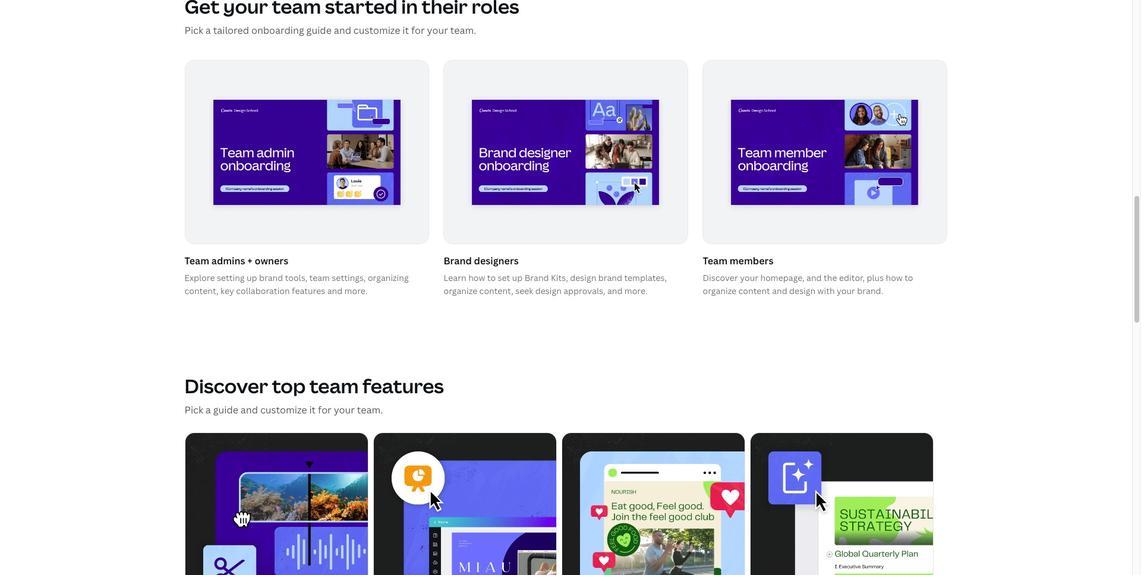 Task type: locate. For each thing, give the bounding box(es) containing it.
0 horizontal spatial for
[[318, 404, 332, 417]]

team right "top"
[[310, 373, 359, 399]]

homepage,
[[761, 272, 805, 284]]

0 horizontal spatial it
[[309, 404, 316, 417]]

1 horizontal spatial customize
[[354, 23, 400, 37]]

brand inside learn how to set up brand kits, design brand templates, organize content, seek design approvals, and more.
[[525, 272, 549, 284]]

2 horizontal spatial design
[[790, 286, 816, 297]]

0 horizontal spatial design
[[535, 286, 562, 297]]

organize inside learn how to set up brand kits, design brand templates, organize content, seek design approvals, and more.
[[444, 286, 478, 297]]

settings,
[[332, 272, 366, 284]]

0 horizontal spatial organize
[[444, 286, 478, 297]]

0 vertical spatial a
[[206, 23, 211, 37]]

1 horizontal spatial features
[[363, 373, 444, 399]]

team. inside discover top team features pick a guide and customize it for your team.
[[357, 404, 383, 417]]

1 up from the left
[[247, 272, 257, 284]]

1 organize from the left
[[444, 286, 478, 297]]

team
[[309, 272, 330, 284], [310, 373, 359, 399]]

1 horizontal spatial brand
[[598, 272, 622, 284]]

1 horizontal spatial brand
[[525, 272, 549, 284]]

1 horizontal spatial guide
[[307, 23, 332, 37]]

discover top team features pick a guide and customize it for your team.
[[185, 373, 444, 417]]

content,
[[185, 286, 219, 297], [480, 286, 514, 297]]

0 horizontal spatial content,
[[185, 286, 219, 297]]

2 content, from the left
[[480, 286, 514, 297]]

1 horizontal spatial organize
[[703, 286, 737, 297]]

2 how from the left
[[886, 272, 903, 284]]

1 more. from the left
[[345, 286, 368, 297]]

up inside learn how to set up brand kits, design brand templates, organize content, seek design approvals, and more.
[[512, 272, 523, 284]]

0 horizontal spatial brand
[[444, 255, 472, 268]]

and
[[334, 23, 351, 37], [807, 272, 822, 284], [327, 286, 343, 297], [607, 286, 623, 297], [772, 286, 788, 297], [241, 404, 258, 417]]

1 vertical spatial pick
[[185, 404, 203, 417]]

design down the "kits,"
[[535, 286, 562, 297]]

customize
[[354, 23, 400, 37], [260, 404, 307, 417]]

1 team from the left
[[185, 255, 209, 268]]

features inside explore setting up brand tools, team settings, organizing content, key collaboration features and more.
[[292, 286, 325, 297]]

1 vertical spatial guide
[[213, 404, 238, 417]]

brand.
[[857, 286, 884, 297]]

discover inside discover your homepage, and the editor, plus how to organize content and design with your brand.
[[703, 272, 738, 284]]

+
[[247, 255, 252, 268]]

0 vertical spatial customize
[[354, 23, 400, 37]]

0 vertical spatial pick
[[185, 23, 203, 37]]

1 to from the left
[[487, 272, 496, 284]]

0 horizontal spatial team.
[[357, 404, 383, 417]]

onboarding
[[251, 23, 304, 37]]

1 horizontal spatial more.
[[625, 286, 648, 297]]

organize left the content
[[703, 286, 737, 297]]

how down brand designers
[[469, 272, 485, 284]]

0 vertical spatial discover
[[703, 272, 738, 284]]

discover for your
[[703, 272, 738, 284]]

0 horizontal spatial more.
[[345, 286, 368, 297]]

brand up learn
[[444, 255, 472, 268]]

a
[[206, 23, 211, 37], [206, 404, 211, 417]]

0 horizontal spatial how
[[469, 272, 485, 284]]

tailored
[[213, 23, 249, 37]]

0 horizontal spatial brand
[[259, 272, 283, 284]]

2 to from the left
[[905, 272, 913, 284]]

up down +
[[247, 272, 257, 284]]

0 vertical spatial guide
[[307, 23, 332, 37]]

admins
[[212, 255, 245, 268]]

2 team from the top
[[310, 373, 359, 399]]

0 horizontal spatial to
[[487, 272, 496, 284]]

2 pick from the top
[[185, 404, 203, 417]]

2 organize from the left
[[703, 286, 737, 297]]

2 team from the left
[[703, 255, 728, 268]]

1 horizontal spatial content,
[[480, 286, 514, 297]]

team.
[[450, 23, 476, 37], [357, 404, 383, 417]]

guide
[[307, 23, 332, 37], [213, 404, 238, 417]]

0 vertical spatial for
[[411, 23, 425, 37]]

features
[[292, 286, 325, 297], [363, 373, 444, 399]]

1 horizontal spatial discover
[[703, 272, 738, 284]]

content, down set
[[480, 286, 514, 297]]

to
[[487, 272, 496, 284], [905, 272, 913, 284]]

for inside discover top team features pick a guide and customize it for your team.
[[318, 404, 332, 417]]

discover for top
[[185, 373, 268, 399]]

0 horizontal spatial team
[[185, 255, 209, 268]]

1 vertical spatial for
[[318, 404, 332, 417]]

features inside discover top team features pick a guide and customize it for your team.
[[363, 373, 444, 399]]

up
[[247, 272, 257, 284], [512, 272, 523, 284]]

to right plus
[[905, 272, 913, 284]]

how
[[469, 272, 485, 284], [886, 272, 903, 284]]

content
[[739, 286, 770, 297]]

0 horizontal spatial features
[[292, 286, 325, 297]]

brand
[[444, 255, 472, 268], [525, 272, 549, 284]]

learn how to set up brand kits, design brand templates, organize content, seek design approvals, and more.
[[444, 272, 667, 297]]

1 vertical spatial team
[[310, 373, 359, 399]]

1 brand from the left
[[259, 272, 283, 284]]

organize down learn
[[444, 286, 478, 297]]

0 vertical spatial features
[[292, 286, 325, 297]]

pick
[[185, 23, 203, 37], [185, 404, 203, 417]]

1 vertical spatial a
[[206, 404, 211, 417]]

0 vertical spatial team.
[[450, 23, 476, 37]]

your
[[427, 23, 448, 37], [740, 272, 759, 284], [837, 286, 855, 297], [334, 404, 355, 417]]

it
[[403, 23, 409, 37], [309, 404, 316, 417]]

brand
[[259, 272, 283, 284], [598, 272, 622, 284]]

content, down explore
[[185, 286, 219, 297]]

more. inside explore setting up brand tools, team settings, organizing content, key collaboration features and more.
[[345, 286, 368, 297]]

1 horizontal spatial up
[[512, 272, 523, 284]]

more. down the templates,
[[625, 286, 648, 297]]

and inside discover top team features pick a guide and customize it for your team.
[[241, 404, 258, 417]]

2 more. from the left
[[625, 286, 648, 297]]

discover inside discover top team features pick a guide and customize it for your team.
[[185, 373, 268, 399]]

for
[[411, 23, 425, 37], [318, 404, 332, 417]]

discover
[[703, 272, 738, 284], [185, 373, 268, 399]]

0 vertical spatial brand
[[444, 255, 472, 268]]

1 content, from the left
[[185, 286, 219, 297]]

collaboration
[[236, 286, 290, 297]]

1 how from the left
[[469, 272, 485, 284]]

team inside explore setting up brand tools, team settings, organizing content, key collaboration features and more.
[[309, 272, 330, 284]]

brand up the collaboration at the left
[[259, 272, 283, 284]]

team up explore
[[185, 255, 209, 268]]

1 vertical spatial brand
[[525, 272, 549, 284]]

key
[[221, 286, 234, 297]]

2 brand from the left
[[598, 272, 622, 284]]

design left with
[[790, 286, 816, 297]]

team left the members
[[703, 255, 728, 268]]

1 horizontal spatial team
[[703, 255, 728, 268]]

0 horizontal spatial guide
[[213, 404, 238, 417]]

1 vertical spatial customize
[[260, 404, 307, 417]]

1 vertical spatial it
[[309, 404, 316, 417]]

1 vertical spatial features
[[363, 373, 444, 399]]

1 vertical spatial team.
[[357, 404, 383, 417]]

up right set
[[512, 272, 523, 284]]

explore setting up brand tools, team settings, organizing content, key collaboration features and more.
[[185, 272, 409, 297]]

design
[[570, 272, 596, 284], [535, 286, 562, 297], [790, 286, 816, 297]]

0 horizontal spatial up
[[247, 272, 257, 284]]

1 horizontal spatial to
[[905, 272, 913, 284]]

organize
[[444, 286, 478, 297], [703, 286, 737, 297]]

guide inside discover top team features pick a guide and customize it for your team.
[[213, 404, 238, 417]]

brand designers
[[444, 255, 519, 268]]

1 vertical spatial discover
[[185, 373, 268, 399]]

to left set
[[487, 272, 496, 284]]

1 horizontal spatial design
[[570, 272, 596, 284]]

1 team from the top
[[309, 272, 330, 284]]

brand inside learn how to set up brand kits, design brand templates, organize content, seek design approvals, and more.
[[598, 272, 622, 284]]

team
[[185, 255, 209, 268], [703, 255, 728, 268]]

more. down settings,
[[345, 286, 368, 297]]

1 horizontal spatial for
[[411, 23, 425, 37]]

0 horizontal spatial discover
[[185, 373, 268, 399]]

1 horizontal spatial how
[[886, 272, 903, 284]]

2 a from the top
[[206, 404, 211, 417]]

brand up seek
[[525, 272, 549, 284]]

with
[[818, 286, 835, 297]]

more.
[[345, 286, 368, 297], [625, 286, 648, 297]]

0 vertical spatial team
[[309, 272, 330, 284]]

plus
[[867, 272, 884, 284]]

organize inside discover your homepage, and the editor, plus how to organize content and design with your brand.
[[703, 286, 737, 297]]

design up approvals,
[[570, 272, 596, 284]]

brand up approvals,
[[598, 272, 622, 284]]

0 horizontal spatial customize
[[260, 404, 307, 417]]

1 horizontal spatial it
[[403, 23, 409, 37]]

how right plus
[[886, 272, 903, 284]]

2 up from the left
[[512, 272, 523, 284]]

team right the tools,
[[309, 272, 330, 284]]

templates,
[[624, 272, 667, 284]]

presentations image
[[374, 433, 556, 575]]



Task type: describe. For each thing, give the bounding box(es) containing it.
setting
[[217, 272, 245, 284]]

owners
[[255, 255, 288, 268]]

brand designers image
[[444, 60, 688, 244]]

the
[[824, 272, 837, 284]]

top
[[272, 373, 306, 399]]

it inside discover top team features pick a guide and customize it for your team.
[[309, 404, 316, 417]]

team for team admins + owners
[[185, 255, 209, 268]]

to inside discover your homepage, and the editor, plus how to organize content and design with your brand.
[[905, 272, 913, 284]]

more. inside learn how to set up brand kits, design brand templates, organize content, seek design approvals, and more.
[[625, 286, 648, 297]]

set
[[498, 272, 510, 284]]

discover your homepage, and the editor, plus how to organize content and design with your brand.
[[703, 272, 913, 297]]

how inside learn how to set up brand kits, design brand templates, organize content, seek design approvals, and more.
[[469, 272, 485, 284]]

organizing
[[368, 272, 409, 284]]

pick a tailored onboarding guide and customize it for your team.
[[185, 23, 476, 37]]

team inside discover top team features pick a guide and customize it for your team.
[[310, 373, 359, 399]]

and inside learn how to set up brand kits, design brand templates, organize content, seek design approvals, and more.
[[607, 286, 623, 297]]

designers
[[474, 255, 519, 268]]

design inside discover your homepage, and the editor, plus how to organize content and design with your brand.
[[790, 286, 816, 297]]

tools,
[[285, 272, 307, 284]]

1 pick from the top
[[185, 23, 203, 37]]

members
[[730, 255, 774, 268]]

brand inside explore setting up brand tools, team settings, organizing content, key collaboration features and more.
[[259, 272, 283, 284]]

customize inside discover top team features pick a guide and customize it for your team.
[[260, 404, 307, 417]]

content, inside learn how to set up brand kits, design brand templates, organize content, seek design approvals, and more.
[[480, 286, 514, 297]]

approvals,
[[564, 286, 605, 297]]

1 horizontal spatial team.
[[450, 23, 476, 37]]

how inside discover your homepage, and the editor, plus how to organize content and design with your brand.
[[886, 272, 903, 284]]

social media image
[[562, 433, 745, 575]]

0 vertical spatial it
[[403, 23, 409, 37]]

play with video image
[[185, 433, 368, 575]]

team for team members
[[703, 255, 728, 268]]

a inside discover top team features pick a guide and customize it for your team.
[[206, 404, 211, 417]]

content, inside explore setting up brand tools, team settings, organizing content, key collaboration features and more.
[[185, 286, 219, 297]]

explore
[[185, 272, 215, 284]]

seek
[[516, 286, 533, 297]]

and inside explore setting up brand tools, team settings, organizing content, key collaboration features and more.
[[327, 286, 343, 297]]

team admins + owners
[[185, 255, 288, 268]]

team admins + owners image
[[185, 60, 429, 244]]

pick inside discover top team features pick a guide and customize it for your team.
[[185, 404, 203, 417]]

your inside discover top team features pick a guide and customize it for your team.
[[334, 404, 355, 417]]

design visual docs image
[[751, 433, 933, 575]]

team members image
[[704, 60, 947, 244]]

editor,
[[839, 272, 865, 284]]

to inside learn how to set up brand kits, design brand templates, organize content, seek design approvals, and more.
[[487, 272, 496, 284]]

up inside explore setting up brand tools, team settings, organizing content, key collaboration features and more.
[[247, 272, 257, 284]]

kits,
[[551, 272, 568, 284]]

team members
[[703, 255, 774, 268]]

1 a from the top
[[206, 23, 211, 37]]

learn
[[444, 272, 467, 284]]



Task type: vqa. For each thing, say whether or not it's contained in the screenshot.
the bottommost serif
no



